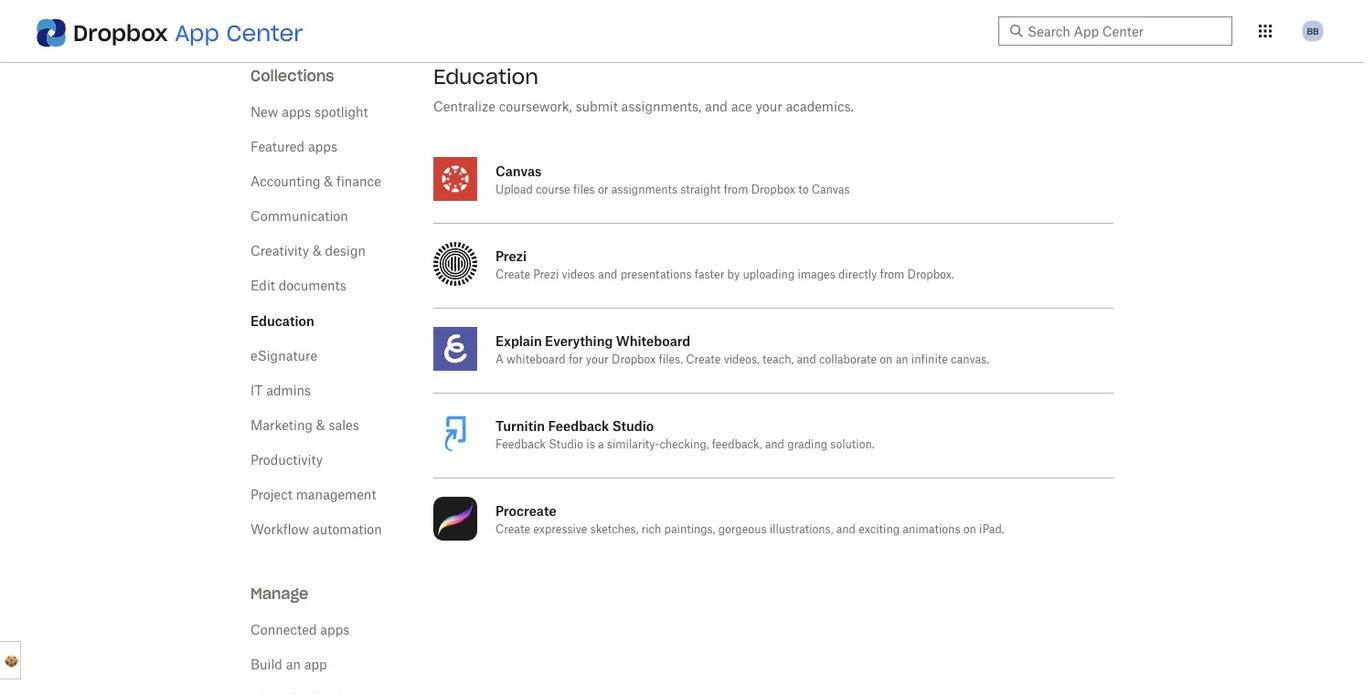 Task type: locate. For each thing, give the bounding box(es) containing it.
studio left is
[[549, 440, 583, 451]]

feedback,
[[712, 440, 762, 451]]

create
[[496, 270, 530, 281], [686, 355, 721, 366], [496, 525, 530, 536]]

1 horizontal spatial on
[[963, 525, 976, 536]]

0 horizontal spatial your
[[586, 355, 609, 366]]

creativity
[[251, 245, 309, 258]]

teach,
[[763, 355, 794, 366]]

and inside procreate create expressive sketches, rich paintings, gorgeous illustrations, and exciting animations on ipad.
[[836, 525, 856, 536]]

explain
[[496, 333, 542, 349]]

on inside 'explain everything whiteboard a whiteboard for your dropbox files. create videos, teach, and collaborate on an infinite canvas.'
[[880, 355, 893, 366]]

featured apps
[[251, 141, 337, 154]]

on left ipad.
[[963, 525, 976, 536]]

edit documents link
[[251, 280, 346, 293]]

1 vertical spatial apps
[[308, 141, 337, 154]]

a
[[598, 440, 604, 451]]

on right "collaborate"
[[880, 355, 893, 366]]

1 horizontal spatial canvas
[[812, 185, 850, 196]]

0 vertical spatial apps
[[282, 106, 311, 119]]

and left the grading
[[765, 440, 785, 451]]

feedback up is
[[548, 418, 609, 434]]

academics.
[[786, 101, 854, 113]]

new apps spotlight link
[[251, 106, 368, 119]]

1 horizontal spatial your
[[756, 101, 782, 113]]

dropbox left the app
[[73, 19, 168, 47]]

0 vertical spatial studio
[[612, 418, 654, 434]]

turnitin
[[496, 418, 545, 434]]

marketing & sales link
[[251, 420, 359, 433]]

1 horizontal spatial from
[[880, 270, 905, 281]]

create down procreate
[[496, 525, 530, 536]]

for
[[569, 355, 583, 366]]

course
[[536, 185, 570, 196]]

1 vertical spatial an
[[286, 659, 301, 672]]

2 vertical spatial &
[[316, 420, 325, 433]]

0 vertical spatial your
[[756, 101, 782, 113]]

0 vertical spatial canvas
[[496, 163, 542, 179]]

1 horizontal spatial dropbox
[[612, 355, 656, 366]]

apps up accounting & finance link
[[308, 141, 337, 154]]

documents
[[279, 280, 346, 293]]

assignments
[[611, 185, 678, 196]]

1 vertical spatial your
[[586, 355, 609, 366]]

1 vertical spatial from
[[880, 270, 905, 281]]

& left design
[[313, 245, 322, 258]]

1 vertical spatial create
[[686, 355, 721, 366]]

prezi down 'upload'
[[496, 248, 527, 264]]

connected apps link
[[251, 625, 350, 637]]

dropbox left to
[[751, 185, 795, 196]]

prezi create prezi videos and presentations faster by uploading images directly from dropbox.
[[496, 248, 954, 281]]

apps
[[282, 106, 311, 119], [308, 141, 337, 154], [320, 625, 350, 637]]

files.
[[659, 355, 683, 366]]

1 vertical spatial &
[[313, 245, 322, 258]]

new
[[251, 106, 278, 119]]

on
[[880, 355, 893, 366], [963, 525, 976, 536]]

and left 'exciting'
[[836, 525, 856, 536]]

0 horizontal spatial studio
[[549, 440, 583, 451]]

0 horizontal spatial education
[[251, 313, 314, 329]]

0 horizontal spatial dropbox
[[73, 19, 168, 47]]

0 horizontal spatial canvas
[[496, 163, 542, 179]]

turnitin feedback studio feedback studio is a similarity-checking, feedback, and grading solution.
[[496, 418, 875, 451]]

0 vertical spatial dropbox
[[73, 19, 168, 47]]

& left finance
[[324, 176, 333, 188]]

0 vertical spatial from
[[724, 185, 748, 196]]

1 vertical spatial on
[[963, 525, 976, 536]]

directly
[[839, 270, 877, 281]]

finance
[[336, 176, 381, 188]]

create for prezi
[[496, 270, 530, 281]]

0 horizontal spatial from
[[724, 185, 748, 196]]

new apps spotlight
[[251, 106, 368, 119]]

and inside prezi create prezi videos and presentations faster by uploading images directly from dropbox.
[[598, 270, 618, 281]]

communication
[[251, 210, 348, 223]]

1 vertical spatial studio
[[549, 440, 583, 451]]

0 vertical spatial feedback
[[548, 418, 609, 434]]

animations
[[903, 525, 960, 536]]

0 vertical spatial prezi
[[496, 248, 527, 264]]

creativity & design link
[[251, 245, 366, 258]]

workflow automation
[[251, 524, 382, 537]]

your right for
[[586, 355, 609, 366]]

0 horizontal spatial prezi
[[496, 248, 527, 264]]

from inside prezi create prezi videos and presentations faster by uploading images directly from dropbox.
[[880, 270, 905, 281]]

and right videos
[[598, 270, 618, 281]]

an left infinite
[[896, 355, 909, 366]]

and right 'teach,'
[[797, 355, 816, 366]]

design
[[325, 245, 366, 258]]

marketing
[[251, 420, 313, 433]]

is
[[586, 440, 595, 451]]

submit
[[576, 101, 618, 113]]

bb
[[1307, 25, 1319, 37]]

collaborate
[[819, 355, 877, 366]]

Search App Center text field
[[1028, 21, 1222, 41]]

2 vertical spatial create
[[496, 525, 530, 536]]

and inside turnitin feedback studio feedback studio is a similarity-checking, feedback, and grading solution.
[[765, 440, 785, 451]]

2 vertical spatial dropbox
[[612, 355, 656, 366]]

upload
[[496, 185, 533, 196]]

your inside 'explain everything whiteboard a whiteboard for your dropbox files. create videos, teach, and collaborate on an infinite canvas.'
[[586, 355, 609, 366]]

1 horizontal spatial an
[[896, 355, 909, 366]]

your right the ace
[[756, 101, 782, 113]]

explain everything whiteboard a whiteboard for your dropbox files. create videos, teach, and collaborate on an infinite canvas.
[[496, 333, 990, 366]]

by
[[727, 270, 740, 281]]

feedback down turnitin
[[496, 440, 546, 451]]

checking,
[[660, 440, 709, 451]]

create left videos
[[496, 270, 530, 281]]

create inside prezi create prezi videos and presentations faster by uploading images directly from dropbox.
[[496, 270, 530, 281]]

1 vertical spatial feedback
[[496, 440, 546, 451]]

management
[[296, 489, 376, 502]]

infinite
[[912, 355, 948, 366]]

your for submit
[[756, 101, 782, 113]]

dropbox.
[[908, 270, 954, 281]]

0 vertical spatial an
[[896, 355, 909, 366]]

0 horizontal spatial on
[[880, 355, 893, 366]]

& left 'sales'
[[316, 420, 325, 433]]

and
[[705, 101, 728, 113], [598, 270, 618, 281], [797, 355, 816, 366], [765, 440, 785, 451], [836, 525, 856, 536]]

apps for manage
[[320, 625, 350, 637]]

a
[[496, 355, 504, 366]]

0 vertical spatial create
[[496, 270, 530, 281]]

from right straight
[[724, 185, 748, 196]]

2 vertical spatial apps
[[320, 625, 350, 637]]

an left app
[[286, 659, 301, 672]]

productivity
[[251, 454, 323, 467]]

project management
[[251, 489, 376, 502]]

project management link
[[251, 489, 376, 502]]

files
[[573, 185, 595, 196]]

0 vertical spatial education
[[433, 64, 539, 90]]

apps up app
[[320, 625, 350, 637]]

it admins link
[[251, 385, 311, 398]]

accounting
[[251, 176, 321, 188]]

featured
[[251, 141, 305, 154]]

0 vertical spatial &
[[324, 176, 333, 188]]

canvas up 'upload'
[[496, 163, 542, 179]]

whiteboard
[[507, 355, 566, 366]]

studio
[[612, 418, 654, 434], [549, 440, 583, 451]]

1 horizontal spatial prezi
[[533, 270, 559, 281]]

create right the "files."
[[686, 355, 721, 366]]

collections
[[251, 66, 334, 85]]

solution.
[[831, 440, 875, 451]]

canvas right to
[[812, 185, 850, 196]]

connected
[[251, 625, 317, 637]]

create inside procreate create expressive sketches, rich paintings, gorgeous illustrations, and exciting animations on ipad.
[[496, 525, 530, 536]]

dropbox down whiteboard
[[612, 355, 656, 366]]

prezi left videos
[[533, 270, 559, 281]]

0 vertical spatial on
[[880, 355, 893, 366]]

1 vertical spatial canvas
[[812, 185, 850, 196]]

apps right "new"
[[282, 106, 311, 119]]

expressive
[[533, 525, 587, 536]]

to
[[798, 185, 809, 196]]

from right directly
[[880, 270, 905, 281]]

1 vertical spatial dropbox
[[751, 185, 795, 196]]

on inside procreate create expressive sketches, rich paintings, gorgeous illustrations, and exciting animations on ipad.
[[963, 525, 976, 536]]

esignature link
[[251, 350, 317, 363]]

2 horizontal spatial dropbox
[[751, 185, 795, 196]]

education up esignature link
[[251, 313, 314, 329]]

accounting & finance link
[[251, 176, 381, 188]]

procreate create expressive sketches, rich paintings, gorgeous illustrations, and exciting animations on ipad.
[[496, 503, 1005, 536]]

build an app
[[251, 659, 327, 672]]

education up centralize at the left top
[[433, 64, 539, 90]]

presentations
[[621, 270, 692, 281]]

studio up the similarity-
[[612, 418, 654, 434]]

build an app link
[[251, 659, 327, 672]]

apps for collections
[[282, 106, 311, 119]]

your
[[756, 101, 782, 113], [586, 355, 609, 366]]



Task type: describe. For each thing, give the bounding box(es) containing it.
0 horizontal spatial an
[[286, 659, 301, 672]]

& for finance
[[324, 176, 333, 188]]

illustrations,
[[770, 525, 833, 536]]

videos,
[[724, 355, 760, 366]]

1 vertical spatial prezi
[[533, 270, 559, 281]]

manage
[[251, 585, 308, 603]]

productivity link
[[251, 454, 323, 467]]

from inside canvas upload course files or assignments straight from dropbox to canvas
[[724, 185, 748, 196]]

featured apps link
[[251, 141, 337, 154]]

communication link
[[251, 210, 348, 223]]

edit documents
[[251, 280, 346, 293]]

sales
[[329, 420, 359, 433]]

similarity-
[[607, 440, 660, 451]]

straight
[[681, 185, 721, 196]]

or
[[598, 185, 608, 196]]

app
[[304, 659, 327, 672]]

an inside 'explain everything whiteboard a whiteboard for your dropbox files. create videos, teach, and collaborate on an infinite canvas.'
[[896, 355, 909, 366]]

education link
[[251, 313, 314, 329]]

your for whiteboard
[[586, 355, 609, 366]]

accounting & finance
[[251, 176, 381, 188]]

bb button
[[1298, 16, 1328, 46]]

1 horizontal spatial education
[[433, 64, 539, 90]]

1 horizontal spatial studio
[[612, 418, 654, 434]]

app
[[175, 19, 219, 47]]

rich
[[641, 525, 661, 536]]

create for procreate
[[496, 525, 530, 536]]

it
[[251, 385, 263, 398]]

& for sales
[[316, 420, 325, 433]]

spotlight
[[315, 106, 368, 119]]

grading
[[787, 440, 828, 451]]

centralize
[[433, 101, 495, 113]]

whiteboard
[[616, 333, 691, 349]]

and inside 'explain everything whiteboard a whiteboard for your dropbox files. create videos, teach, and collaborate on an infinite canvas.'
[[797, 355, 816, 366]]

ace
[[731, 101, 752, 113]]

dropbox app center
[[73, 19, 303, 47]]

automation
[[313, 524, 382, 537]]

images
[[798, 270, 836, 281]]

1 vertical spatial education
[[251, 313, 314, 329]]

coursework,
[[499, 101, 572, 113]]

canvas.
[[951, 355, 990, 366]]

marketing & sales
[[251, 420, 359, 433]]

dropbox inside canvas upload course files or assignments straight from dropbox to canvas
[[751, 185, 795, 196]]

paintings,
[[664, 525, 715, 536]]

centralize coursework, submit assignments, and ace your academics.
[[433, 101, 854, 113]]

procreate
[[496, 503, 556, 519]]

videos
[[562, 270, 595, 281]]

& for design
[[313, 245, 322, 258]]

gorgeous
[[718, 525, 767, 536]]

project
[[251, 489, 293, 502]]

it admins
[[251, 385, 311, 398]]

everything
[[545, 333, 613, 349]]

sketches,
[[590, 525, 639, 536]]

ipad.
[[979, 525, 1005, 536]]

center
[[226, 19, 303, 47]]

dropbox inside 'explain everything whiteboard a whiteboard for your dropbox files. create videos, teach, and collaborate on an infinite canvas.'
[[612, 355, 656, 366]]

creativity & design
[[251, 245, 366, 258]]

workflow automation link
[[251, 524, 382, 537]]

create inside 'explain everything whiteboard a whiteboard for your dropbox files. create videos, teach, and collaborate on an infinite canvas.'
[[686, 355, 721, 366]]

esignature
[[251, 350, 317, 363]]

admins
[[266, 385, 311, 398]]

0 horizontal spatial feedback
[[496, 440, 546, 451]]

edit
[[251, 280, 275, 293]]

faster
[[695, 270, 725, 281]]

and left the ace
[[705, 101, 728, 113]]

connected apps
[[251, 625, 350, 637]]

1 horizontal spatial feedback
[[548, 418, 609, 434]]

exciting
[[859, 525, 900, 536]]

canvas upload course files or assignments straight from dropbox to canvas
[[496, 163, 850, 196]]

assignments,
[[621, 101, 702, 113]]

uploading
[[743, 270, 795, 281]]

workflow
[[251, 524, 309, 537]]



Task type: vqa. For each thing, say whether or not it's contained in the screenshot.
topmost from
yes



